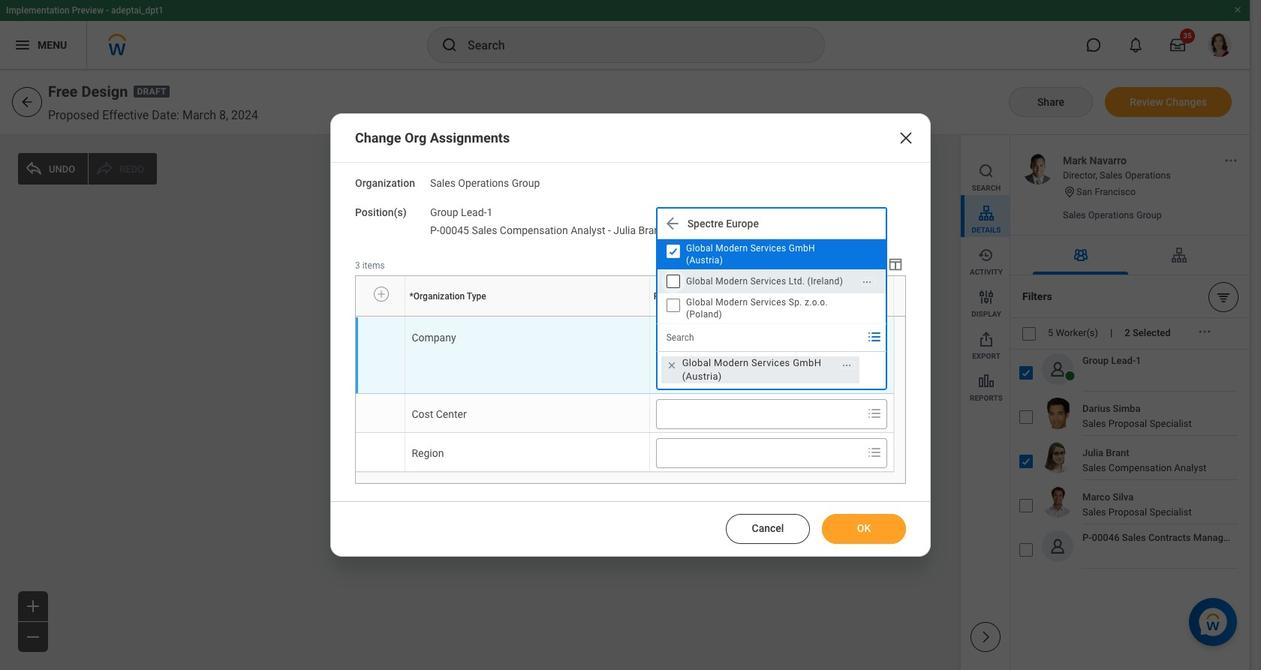 Task type: describe. For each thing, give the bounding box(es) containing it.
proposed effective date: march 8, 2024
[[48, 108, 258, 122]]

proposal for marco silva
[[1109, 507, 1147, 518]]

1 inside the "items selected" list
[[487, 206, 493, 218]]

free design
[[48, 83, 128, 101]]

user image
[[1048, 537, 1068, 556]]

gmbh inside option
[[793, 358, 822, 369]]

00045
[[440, 225, 469, 237]]

review changes button
[[1105, 87, 1232, 117]]

brant inside julia brant sales compensation analyst
[[1106, 447, 1130, 459]]

2 proposed organizations field from the top
[[657, 401, 861, 428]]

cost
[[412, 409, 433, 421]]

org chart image
[[1170, 246, 1188, 264]]

global down spectre in the right of the page
[[686, 243, 713, 254]]

modern down spectre europe
[[716, 243, 748, 254]]

0 vertical spatial gmbh
[[789, 243, 815, 254]]

company
[[412, 332, 456, 344]]

row element containing cost center
[[356, 394, 894, 433]]

|
[[1111, 328, 1113, 339]]

selected
[[1133, 328, 1171, 339]]

analyst for p-00045 sales compensation analyst - julia brant
[[571, 225, 606, 237]]

organization for organization type proposed organizations
[[406, 316, 410, 317]]

1 vertical spatial lead-
[[1112, 355, 1136, 366]]

5
[[1048, 328, 1054, 339]]

sales inside marco silva sales proposal specialist
[[1083, 507, 1106, 518]]

global modern services sp. z.o.o. (poland)
[[686, 297, 828, 320]]

modern inside the global modern services gmbh (austria) element
[[714, 358, 749, 369]]

2
[[1125, 328, 1131, 339]]

organization for organization
[[355, 177, 415, 189]]

spectre europe
[[688, 218, 759, 230]]

details
[[972, 226, 1001, 234]]

x small image
[[664, 358, 679, 373]]

related actions image for global modern services gmbh (austria)
[[842, 360, 852, 371]]

- inside "implementation preview -   adeptai_dpt1" banner
[[106, 5, 109, 16]]

review changes
[[1130, 96, 1207, 108]]

organization type proposed organizations
[[406, 316, 658, 317]]

global modern services gmbh (austria) element
[[682, 357, 833, 384]]

analyst for julia brant sales compensation analyst
[[1175, 463, 1207, 474]]

proposed organizations field for region
[[657, 440, 861, 467]]

director,
[[1063, 170, 1098, 181]]

changes
[[1166, 96, 1207, 108]]

1 vertical spatial 1
[[1136, 355, 1142, 366]]

export
[[972, 352, 1001, 360]]

z.o.o.
[[805, 297, 828, 308]]

1 vertical spatial sales operations group
[[1063, 209, 1162, 221]]

draft
[[137, 87, 166, 97]]

related actions image for global modern services ltd. (ireland)
[[861, 277, 872, 288]]

sales operations group inside change org assignments dialog
[[430, 177, 540, 189]]

preview
[[72, 5, 104, 16]]

activity
[[970, 268, 1003, 276]]

position(s)
[[355, 206, 407, 218]]

global up 'proposed organizations'
[[686, 276, 713, 287]]

row element containing *
[[356, 276, 897, 317]]

0 vertical spatial global modern services gmbh (austria)
[[686, 243, 815, 266]]

marco
[[1083, 492, 1111, 503]]

sales inside julia brant sales compensation analyst
[[1083, 463, 1106, 474]]

global inside option
[[682, 358, 711, 369]]

undo
[[49, 163, 75, 175]]

1 vertical spatial type
[[410, 316, 412, 317]]

p- for 00045
[[430, 225, 440, 237]]

redo button
[[89, 153, 157, 185]]

(ireland)
[[807, 276, 843, 287]]

* organization type
[[409, 291, 486, 302]]

1 vertical spatial group lead-1
[[1083, 355, 1142, 366]]

lead- inside group lead-1 element
[[461, 206, 487, 218]]

undo l image
[[25, 160, 43, 178]]

p- for 00046
[[1083, 532, 1092, 544]]

1 vertical spatial related actions image
[[1197, 325, 1212, 340]]

row element containing company
[[356, 318, 894, 394]]

sales inside the mark navarro director, sales operations
[[1100, 170, 1123, 181]]

assignments
[[430, 130, 510, 146]]

profile logan mcneil element
[[1199, 29, 1241, 62]]

implementation preview -   adeptai_dpt1
[[6, 5, 164, 16]]

items
[[362, 261, 385, 271]]

brant inside the "items selected" list
[[639, 225, 663, 237]]

ltd.
[[789, 276, 805, 287]]

8,
[[219, 108, 228, 122]]

sales right '00046'
[[1122, 532, 1146, 544]]

p-00045 sales compensation analyst - julia brant element
[[430, 222, 663, 237]]

search image
[[441, 36, 459, 54]]

contact card matrix manager image
[[1072, 246, 1090, 264]]

region
[[412, 448, 444, 460]]

prompts image for second proposed organizations field from the bottom
[[866, 405, 884, 423]]

san for location icon
[[1077, 186, 1093, 197]]

date:
[[152, 108, 179, 122]]

close environment banner image
[[1234, 5, 1243, 14]]

implementation
[[6, 5, 70, 16]]

- inside p-00045 sales compensation analyst - julia brant element
[[608, 225, 611, 237]]

p-00045 sales compensation analyst - julia brant
[[430, 225, 663, 237]]

sales down location icon
[[1063, 209, 1086, 221]]

org
[[405, 130, 427, 146]]

search
[[972, 184, 1001, 192]]

3
[[355, 261, 360, 271]]

change org assignments dialog
[[330, 113, 931, 557]]

services inside the global modern services gmbh (austria) element
[[752, 358, 790, 369]]

redo
[[120, 163, 144, 175]]

review
[[1130, 96, 1163, 108]]

simba
[[1113, 403, 1141, 414]]

notifications large image
[[1129, 38, 1144, 53]]

center
[[436, 409, 467, 421]]

ok button
[[822, 514, 906, 544]]

minus image
[[24, 628, 42, 646]]

darius simba sales proposal specialist
[[1083, 403, 1192, 429]]

3 items
[[355, 261, 385, 271]]

operations down the mark navarro director, sales operations
[[1088, 209, 1134, 221]]

proposed for proposed effective date: march 8, 2024
[[48, 108, 99, 122]]

sales operations group element
[[430, 174, 540, 189]]

5 worker(s)
[[1048, 328, 1099, 339]]

spectre
[[688, 218, 724, 230]]

prompts image for proposed organizations field for region
[[866, 444, 884, 462]]

proposed organizations field for company
[[657, 324, 884, 352]]



Task type: vqa. For each thing, say whether or not it's contained in the screenshot.
Proposed Organizations
yes



Task type: locate. For each thing, give the bounding box(es) containing it.
darius
[[1083, 403, 1111, 414]]

1 vertical spatial -
[[608, 225, 611, 237]]

undo r image
[[95, 160, 114, 178]]

1 horizontal spatial type
[[467, 291, 486, 302]]

1 horizontal spatial compensation
[[1109, 463, 1172, 474]]

global right x small icon
[[682, 358, 711, 369]]

arrow left image left spectre in the right of the page
[[663, 215, 682, 233]]

0 vertical spatial 1
[[487, 206, 493, 218]]

1 horizontal spatial proposed
[[650, 316, 653, 317]]

0 horizontal spatial analyst
[[571, 225, 606, 237]]

- right preview
[[106, 5, 109, 16]]

analyst inside the "items selected" list
[[571, 225, 606, 237]]

0 vertical spatial lead-
[[461, 206, 487, 218]]

compensation up 'silva' at the right of page
[[1109, 463, 1172, 474]]

adeptai_dpt1
[[111, 5, 164, 16]]

0 horizontal spatial lead-
[[461, 206, 487, 218]]

related actions image
[[1224, 153, 1239, 168], [1197, 325, 1212, 340]]

toolbar inside change org assignments dialog
[[857, 256, 906, 276]]

(poland)
[[686, 309, 722, 320]]

specialist up julia brant sales compensation analyst
[[1150, 418, 1192, 429]]

location image
[[1063, 185, 1077, 199]]

4 row element from the top
[[356, 433, 894, 472]]

specialist for marco silva sales proposal specialist
[[1150, 507, 1192, 518]]

sales inside the "items selected" list
[[472, 225, 497, 237]]

services down the global modern services sp. z.o.o. (poland) at right
[[752, 358, 790, 369]]

operations down navarro
[[1125, 170, 1171, 181]]

cancel
[[752, 523, 784, 535]]

p-00046 sales contracts manager (unfille
[[1083, 532, 1261, 544]]

1 horizontal spatial related actions image
[[1224, 153, 1239, 168]]

organization
[[355, 177, 415, 189], [413, 291, 465, 302], [406, 316, 410, 317]]

proposal down simba at right
[[1109, 418, 1147, 429]]

sales right 00045
[[472, 225, 497, 237]]

1 down 2 selected
[[1136, 355, 1142, 366]]

change org assignments
[[355, 130, 510, 146]]

0 vertical spatial group lead-1
[[430, 206, 493, 218]]

Proposed Organizations field
[[657, 324, 884, 352], [657, 401, 861, 428], [657, 440, 861, 467]]

global up (poland)
[[686, 297, 713, 308]]

manager
[[1194, 532, 1232, 544]]

1 vertical spatial organization
[[413, 291, 465, 302]]

0 vertical spatial julia
[[614, 225, 636, 237]]

0 horizontal spatial -
[[106, 5, 109, 16]]

1 vertical spatial brant
[[1106, 447, 1130, 459]]

julia brant sales compensation analyst
[[1083, 447, 1207, 474]]

menu
[[961, 135, 1010, 405]]

1 horizontal spatial group lead-1
[[1083, 355, 1142, 366]]

1 vertical spatial proposal
[[1109, 507, 1147, 518]]

filters
[[1023, 291, 1052, 303]]

0 vertical spatial prompts image
[[866, 328, 884, 346]]

europe
[[726, 218, 759, 230]]

0 horizontal spatial compensation
[[500, 225, 568, 237]]

proposal
[[1109, 418, 1147, 429], [1109, 507, 1147, 518]]

1 vertical spatial organizations
[[653, 316, 658, 317]]

mark navarro director, sales operations
[[1063, 155, 1171, 181]]

(austria)
[[686, 255, 723, 266], [682, 371, 722, 382]]

sales operations group
[[430, 177, 540, 189], [1063, 209, 1162, 221]]

lead- up 00045
[[461, 206, 487, 218]]

francisco right location image
[[565, 227, 604, 238]]

menu containing search
[[961, 135, 1010, 405]]

arrow left image
[[20, 95, 35, 110], [663, 215, 682, 233]]

organization up company at the left of page
[[413, 291, 465, 302]]

gmbh up ltd.
[[789, 243, 815, 254]]

ok
[[857, 523, 871, 535]]

global modern services gmbh (austria)
[[686, 243, 815, 266], [682, 358, 822, 382]]

0 horizontal spatial sales operations group
[[430, 177, 540, 189]]

group lead-1 element
[[430, 203, 493, 218]]

1 vertical spatial francisco
[[565, 227, 604, 238]]

row element containing region
[[356, 433, 894, 472]]

sales operations group up group lead-1 element
[[430, 177, 540, 189]]

organizations up (poland)
[[695, 291, 751, 302]]

3 proposed organizations field from the top
[[657, 440, 861, 467]]

1 horizontal spatial san
[[1077, 186, 1093, 197]]

free
[[48, 83, 78, 101]]

1 horizontal spatial arrow left image
[[663, 215, 682, 233]]

specialist inside marco silva sales proposal specialist
[[1150, 507, 1192, 518]]

reports
[[970, 394, 1003, 402]]

1 proposal from the top
[[1109, 418, 1147, 429]]

0 horizontal spatial related actions image
[[1197, 325, 1212, 340]]

0 vertical spatial analyst
[[571, 225, 606, 237]]

chevron right image
[[978, 630, 993, 645]]

(austria) up 'proposed organizations'
[[686, 255, 723, 266]]

(austria) inside option
[[682, 371, 722, 382]]

1 vertical spatial prompts image
[[866, 405, 884, 423]]

sales down navarro
[[1100, 170, 1123, 181]]

modern up (poland)
[[716, 297, 748, 308]]

contracts
[[1149, 532, 1191, 544]]

1 vertical spatial arrow left image
[[663, 215, 682, 233]]

1 horizontal spatial 1
[[1136, 355, 1142, 366]]

0 vertical spatial san
[[1077, 186, 1093, 197]]

1 vertical spatial analyst
[[1175, 463, 1207, 474]]

0 horizontal spatial type
[[410, 316, 412, 317]]

lead- down 2
[[1112, 355, 1136, 366]]

type
[[467, 291, 486, 302], [410, 316, 412, 317]]

x image
[[897, 129, 915, 147]]

1 down sales operations group element
[[487, 206, 493, 218]]

0 vertical spatial proposed
[[48, 108, 99, 122]]

0 vertical spatial proposed organizations field
[[657, 324, 884, 352]]

1 vertical spatial (austria)
[[682, 371, 722, 382]]

change
[[355, 130, 401, 146]]

silva
[[1113, 492, 1134, 503]]

1 vertical spatial proposed organizations field
[[657, 401, 861, 428]]

cancel button
[[726, 514, 810, 544]]

compensation inside julia brant sales compensation analyst
[[1109, 463, 1172, 474]]

lead-
[[461, 206, 487, 218], [1112, 355, 1136, 366]]

compensation inside the "items selected" list
[[500, 225, 568, 237]]

0 horizontal spatial san francisco
[[548, 227, 604, 238]]

inbox large image
[[1171, 38, 1186, 53]]

san francisco
[[1077, 186, 1136, 197], [548, 227, 604, 238]]

prompts image
[[866, 328, 884, 346], [866, 405, 884, 423], [866, 444, 884, 462]]

0 horizontal spatial francisco
[[565, 227, 604, 238]]

0 vertical spatial compensation
[[500, 225, 568, 237]]

group lead-1 down |
[[1083, 355, 1142, 366]]

p- inside the "items selected" list
[[430, 225, 440, 237]]

proposal for darius simba
[[1109, 418, 1147, 429]]

organizations
[[695, 291, 751, 302], [653, 316, 658, 317]]

group down the mark navarro director, sales operations
[[1137, 209, 1162, 221]]

global modern services gmbh (austria), press delete to clear value. option
[[661, 357, 860, 384]]

00046
[[1092, 532, 1120, 544]]

1 horizontal spatial lead-
[[1112, 355, 1136, 366]]

plus image
[[376, 287, 386, 301]]

global modern services gmbh (austria) inside option
[[682, 358, 822, 382]]

- right location image
[[608, 225, 611, 237]]

1 specialist from the top
[[1150, 418, 1192, 429]]

1 horizontal spatial julia
[[1083, 447, 1104, 459]]

1
[[487, 206, 493, 218], [1136, 355, 1142, 366]]

global modern services gmbh (austria) down the global modern services sp. z.o.o. (poland) at right
[[682, 358, 822, 382]]

0 vertical spatial type
[[467, 291, 486, 302]]

p-
[[430, 225, 440, 237], [1083, 532, 1092, 544]]

marco silva sales proposal specialist
[[1083, 492, 1192, 518]]

proposal inside darius simba sales proposal specialist
[[1109, 418, 1147, 429]]

p- down group lead-1 element
[[430, 225, 440, 237]]

1 horizontal spatial francisco
[[1095, 186, 1136, 197]]

mark
[[1063, 155, 1087, 167]]

0 horizontal spatial 1
[[487, 206, 493, 218]]

proposal inside marco silva sales proposal specialist
[[1109, 507, 1147, 518]]

proposed organizations
[[654, 291, 751, 302]]

1 proposed organizations field from the top
[[657, 324, 884, 352]]

modern down (poland)
[[714, 358, 749, 369]]

specialist
[[1150, 418, 1192, 429], [1150, 507, 1192, 518]]

2 horizontal spatial proposed
[[654, 291, 692, 302]]

0 vertical spatial sales operations group
[[430, 177, 540, 189]]

share
[[1038, 96, 1065, 108]]

2 vertical spatial proposed organizations field
[[657, 440, 861, 467]]

proposed
[[48, 108, 99, 122], [654, 291, 692, 302], [650, 316, 653, 317]]

group down the worker(s)
[[1083, 355, 1109, 366]]

1 horizontal spatial -
[[608, 225, 611, 237]]

group lead-1 inside the "items selected" list
[[430, 206, 493, 218]]

global modern services gmbh (austria) up global modern services ltd. (ireland)
[[686, 243, 815, 266]]

navarro
[[1090, 155, 1127, 167]]

0 vertical spatial -
[[106, 5, 109, 16]]

brant left spectre in the right of the page
[[639, 225, 663, 237]]

1 horizontal spatial san francisco
[[1077, 186, 1136, 197]]

julia
[[614, 225, 636, 237], [1083, 447, 1104, 459]]

select to filter grid data image
[[869, 257, 885, 273]]

1 vertical spatial global modern services gmbh (austria)
[[682, 358, 822, 382]]

compensation for 00045
[[500, 225, 568, 237]]

group up the "items selected" list
[[512, 177, 540, 189]]

0 horizontal spatial p-
[[430, 225, 440, 237]]

operations inside change org assignments dialog
[[458, 177, 509, 189]]

0 vertical spatial organization
[[355, 177, 415, 189]]

location image
[[537, 227, 548, 237]]

1 vertical spatial specialist
[[1150, 507, 1192, 518]]

sales up marco
[[1083, 463, 1106, 474]]

organization up position(s)
[[355, 177, 415, 189]]

0 vertical spatial francisco
[[1095, 186, 1136, 197]]

2 selected
[[1125, 328, 1171, 339]]

proposed down free
[[48, 108, 99, 122]]

effective
[[102, 108, 149, 122]]

2 prompts image from the top
[[866, 405, 884, 423]]

group lead-1 up 00045
[[430, 206, 493, 218]]

0 vertical spatial (austria)
[[686, 255, 723, 266]]

sales operations group down the mark navarro director, sales operations
[[1063, 209, 1162, 221]]

group lead-1
[[430, 206, 493, 218], [1083, 355, 1142, 366]]

1 horizontal spatial sales operations group
[[1063, 209, 1162, 221]]

design
[[81, 83, 128, 101]]

2 proposal from the top
[[1109, 507, 1147, 518]]

san francisco for location icon
[[1077, 186, 1136, 197]]

1 vertical spatial julia
[[1083, 447, 1104, 459]]

1 vertical spatial san francisco
[[548, 227, 604, 238]]

sales
[[1100, 170, 1123, 181], [430, 177, 456, 189], [1063, 209, 1086, 221], [472, 225, 497, 237], [1083, 418, 1106, 429], [1083, 463, 1106, 474], [1083, 507, 1106, 518], [1122, 532, 1146, 544]]

1 vertical spatial related actions image
[[842, 360, 852, 371]]

operations inside the mark navarro director, sales operations
[[1125, 170, 1171, 181]]

0 vertical spatial organizations
[[695, 291, 751, 302]]

0 vertical spatial related actions image
[[861, 277, 872, 288]]

tab list
[[1011, 236, 1251, 276]]

2 vertical spatial proposed
[[650, 316, 653, 317]]

march
[[182, 108, 216, 122]]

san francisco for location image
[[548, 227, 604, 238]]

cost center
[[412, 409, 467, 421]]

modern
[[716, 243, 748, 254], [716, 276, 748, 287], [716, 297, 748, 308], [714, 358, 749, 369]]

type down the *
[[410, 316, 412, 317]]

1 horizontal spatial p-
[[1083, 532, 1092, 544]]

julia inside julia brant sales compensation analyst
[[1083, 447, 1104, 459]]

global modern services ltd. (ireland)
[[686, 276, 843, 287]]

gmbh down z.o.o.
[[793, 358, 822, 369]]

organization type button
[[406, 316, 413, 317]]

related actions image
[[861, 277, 872, 288], [842, 360, 852, 371]]

*
[[409, 291, 413, 302]]

specialist up "contracts"
[[1150, 507, 1192, 518]]

1 prompts image from the top
[[866, 328, 884, 346]]

2 specialist from the top
[[1150, 507, 1192, 518]]

0 horizontal spatial arrow left image
[[20, 95, 35, 110]]

0 horizontal spatial brant
[[639, 225, 663, 237]]

analyst
[[571, 225, 606, 237], [1175, 463, 1207, 474]]

services left ltd.
[[750, 276, 786, 287]]

0 vertical spatial related actions image
[[1224, 153, 1239, 168]]

specialist inside darius simba sales proposal specialist
[[1150, 418, 1192, 429]]

services
[[750, 243, 786, 254], [750, 276, 786, 287], [750, 297, 786, 308], [752, 358, 790, 369]]

proposed for proposed organizations
[[654, 291, 692, 302]]

operations
[[1125, 170, 1171, 181], [458, 177, 509, 189], [1088, 209, 1134, 221]]

2 row element from the top
[[356, 318, 894, 394]]

sp.
[[789, 297, 802, 308]]

row element
[[356, 276, 897, 317], [356, 318, 894, 394], [356, 394, 894, 433], [356, 433, 894, 472]]

compensation for brant
[[1109, 463, 1172, 474]]

(unfille
[[1235, 532, 1261, 544]]

0 vertical spatial p-
[[430, 225, 440, 237]]

group inside the "items selected" list
[[430, 206, 458, 218]]

francisco down the mark navarro director, sales operations
[[1095, 186, 1136, 197]]

1 vertical spatial gmbh
[[793, 358, 822, 369]]

0 horizontal spatial san
[[548, 227, 563, 238]]

1 horizontal spatial analyst
[[1175, 463, 1207, 474]]

worker(s)
[[1056, 328, 1099, 339]]

francisco
[[1095, 186, 1136, 197], [565, 227, 604, 238]]

services up global modern services ltd. (ireland)
[[750, 243, 786, 254]]

global inside the global modern services sp. z.o.o. (poland)
[[686, 297, 713, 308]]

global
[[686, 243, 713, 254], [686, 276, 713, 287], [686, 297, 713, 308], [682, 358, 711, 369]]

display
[[972, 310, 1002, 318]]

-
[[106, 5, 109, 16], [608, 225, 611, 237]]

gmbh
[[789, 243, 815, 254], [793, 358, 822, 369]]

proposed left (poland)
[[650, 316, 653, 317]]

undo button
[[18, 153, 88, 185]]

sales down marco
[[1083, 507, 1106, 518]]

services down global modern services ltd. (ireland)
[[750, 297, 786, 308]]

(austria) right x small icon
[[682, 371, 722, 382]]

compensation
[[500, 225, 568, 237], [1109, 463, 1172, 474]]

sales inside darius simba sales proposal specialist
[[1083, 418, 1106, 429]]

1 vertical spatial san
[[548, 227, 563, 238]]

julia inside p-00045 sales compensation analyst - julia brant element
[[614, 225, 636, 237]]

organizations left (poland)
[[653, 316, 658, 317]]

brant down darius simba sales proposal specialist
[[1106, 447, 1130, 459]]

0 horizontal spatial group lead-1
[[430, 206, 493, 218]]

analyst inside julia brant sales compensation analyst
[[1175, 463, 1207, 474]]

2 vertical spatial prompts image
[[866, 444, 884, 462]]

type up organization type proposed organizations
[[467, 291, 486, 302]]

proposed up "proposed organizations" button
[[654, 291, 692, 302]]

1 horizontal spatial brant
[[1106, 447, 1130, 459]]

proposal down 'silva' at the right of page
[[1109, 507, 1147, 518]]

services inside the global modern services sp. z.o.o. (poland)
[[750, 297, 786, 308]]

organization down the *
[[406, 316, 410, 317]]

0 vertical spatial brant
[[639, 225, 663, 237]]

0 horizontal spatial julia
[[614, 225, 636, 237]]

2 vertical spatial organization
[[406, 316, 410, 317]]

1 vertical spatial proposed
[[654, 291, 692, 302]]

user image
[[1048, 360, 1068, 379]]

toolbar
[[857, 256, 906, 276]]

operations up group lead-1 element
[[458, 177, 509, 189]]

0 horizontal spatial organizations
[[653, 316, 658, 317]]

plus image
[[24, 598, 42, 616]]

3 prompts image from the top
[[866, 444, 884, 462]]

0 vertical spatial san francisco
[[1077, 186, 1136, 197]]

1 horizontal spatial organizations
[[695, 291, 751, 302]]

0 vertical spatial specialist
[[1150, 418, 1192, 429]]

san
[[1077, 186, 1093, 197], [548, 227, 563, 238]]

implementation preview -   adeptai_dpt1 banner
[[0, 0, 1250, 69]]

click to view/edit grid preferences image
[[887, 256, 904, 273]]

2024
[[231, 108, 258, 122]]

1 vertical spatial compensation
[[1109, 463, 1172, 474]]

compensation down sales operations group element
[[500, 225, 568, 237]]

1 horizontal spatial related actions image
[[861, 277, 872, 288]]

3 row element from the top
[[356, 394, 894, 433]]

analyst right location image
[[571, 225, 606, 237]]

group up 00045
[[430, 206, 458, 218]]

francisco for location icon
[[1095, 186, 1136, 197]]

san for location image
[[548, 227, 563, 238]]

0 vertical spatial proposal
[[1109, 418, 1147, 429]]

0 horizontal spatial proposed
[[48, 108, 99, 122]]

share button
[[1009, 87, 1093, 117]]

modern up 'proposed organizations'
[[716, 276, 748, 287]]

analyst up marco silva sales proposal specialist
[[1175, 463, 1207, 474]]

0 horizontal spatial related actions image
[[842, 360, 852, 371]]

arrow left image left free
[[20, 95, 35, 110]]

proposed organizations button
[[650, 316, 659, 317]]

sales down 'darius'
[[1083, 418, 1106, 429]]

filter image
[[1216, 289, 1231, 304]]

francisco for location image
[[565, 227, 604, 238]]

0 vertical spatial arrow left image
[[20, 95, 35, 110]]

1 row element from the top
[[356, 276, 897, 317]]

sales up group lead-1 element
[[430, 177, 456, 189]]

specialist for darius simba sales proposal specialist
[[1150, 418, 1192, 429]]

group
[[512, 177, 540, 189], [430, 206, 458, 218], [1137, 209, 1162, 221], [1083, 355, 1109, 366]]

p- right user icon
[[1083, 532, 1092, 544]]

modern inside the global modern services sp. z.o.o. (poland)
[[716, 297, 748, 308]]

1 vertical spatial p-
[[1083, 532, 1092, 544]]

items selected list
[[430, 203, 688, 238]]



